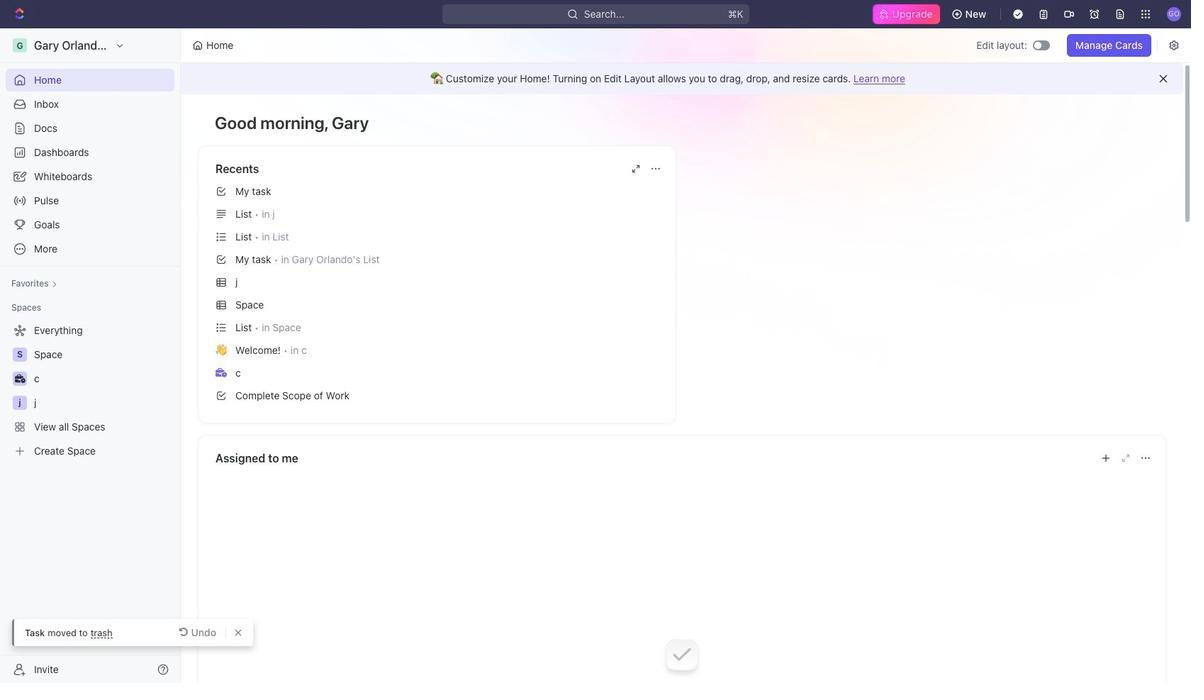Task type: locate. For each thing, give the bounding box(es) containing it.
alert
[[181, 63, 1184, 94]]

tree inside sidebar navigation
[[6, 319, 174, 462]]

tree
[[6, 319, 174, 462]]

business time image
[[15, 375, 25, 383]]



Task type: describe. For each thing, give the bounding box(es) containing it.
business time image
[[216, 368, 227, 377]]

gary orlando's workspace, , element
[[13, 38, 27, 52]]

j, , element
[[13, 396, 27, 410]]

sidebar navigation
[[0, 28, 184, 683]]

space, , element
[[13, 348, 27, 362]]



Task type: vqa. For each thing, say whether or not it's contained in the screenshot.
business time Icon
yes



